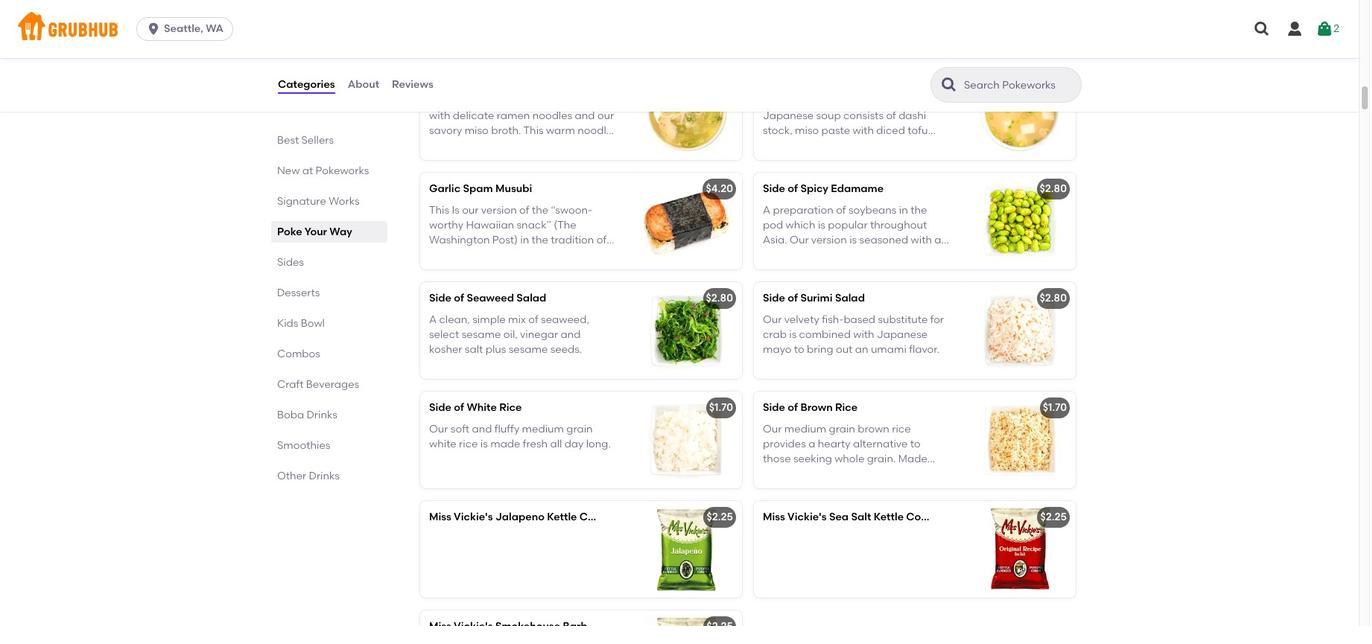 Task type: describe. For each thing, give the bounding box(es) containing it.
alternative
[[853, 438, 908, 451]]

miss for miss vickie's sea salt kettle cooked potato chips
[[763, 511, 785, 524]]

warm
[[546, 125, 575, 137]]

categories
[[278, 78, 335, 91]]

desserts
[[277, 287, 320, 300]]

simple
[[473, 313, 506, 326]]

fresh inside our soft and fluffy medium grain white rice is made fresh all day long.
[[523, 438, 548, 451]]

plus
[[486, 344, 506, 356]]

day inside 'our medium grain brown rice provides a hearty alternative to those seeking whole grain. made fresh all day long.'
[[805, 468, 824, 481]]

chicken noodle soup
[[429, 73, 540, 86]]

is inside our soft and fluffy medium grain white rice is made fresh all day long.
[[481, 438, 488, 451]]

musubi
[[496, 183, 532, 195]]

of for side of brown rice
[[788, 402, 798, 415]]

side of brown rice image
[[964, 392, 1076, 489]]

works
[[329, 195, 360, 208]]

oil,
[[504, 329, 518, 341]]

0 horizontal spatial sesame
[[462, 329, 501, 341]]

substitute
[[878, 313, 928, 326]]

beverages
[[306, 379, 359, 391]]

1 horizontal spatial sesame
[[509, 344, 548, 356]]

added.
[[763, 140, 799, 152]]

brown
[[801, 402, 833, 415]]

edamame
[[831, 183, 884, 195]]

grain.
[[867, 453, 896, 466]]

signature works
[[277, 195, 360, 208]]

sea
[[829, 511, 849, 524]]

consists
[[844, 109, 884, 122]]

flavor.
[[909, 344, 940, 356]]

surimi
[[801, 292, 833, 305]]

at
[[302, 165, 313, 177]]

combined inside our velvety fish-based substitute for crab is combined with japanese mayo to bring out an umami flavor.
[[799, 329, 851, 341]]

with inside the our take on the traditional japanese soup consists of dashi stock, miso paste with diced tofu added.
[[853, 125, 874, 137]]

2 kettle from the left
[[874, 511, 904, 524]]

garlic spam musubi image
[[630, 173, 742, 270]]

mayo
[[763, 344, 792, 356]]

kids
[[277, 317, 298, 330]]

grain inside our soft and fluffy medium grain white rice is made fresh all day long.
[[567, 423, 593, 436]]

our soft and fluffy medium grain white rice is made fresh all day long.
[[429, 423, 611, 451]]

side of seaweed salad
[[429, 292, 547, 305]]

sides
[[277, 256, 304, 269]]

white
[[467, 402, 497, 415]]

made
[[491, 438, 521, 451]]

medium inside our soft and fluffy medium grain white rice is made fresh all day long.
[[522, 423, 564, 436]]

new at pokeworks
[[277, 165, 369, 177]]

mix
[[508, 313, 526, 326]]

soup inside savory chicken breast combined with delicate ramen noodles and our savory miso broth. this warm noodle soup is garnished with green onions.
[[429, 140, 454, 152]]

provides
[[763, 438, 806, 451]]

seattle,
[[164, 22, 203, 35]]

on
[[809, 94, 822, 107]]

savory
[[429, 94, 464, 107]]

$2.25 for miss vickie's sea salt kettle cooked potato chips
[[1041, 511, 1067, 524]]

kosher
[[429, 344, 462, 356]]

of for side of surimi salad
[[788, 292, 798, 305]]

about button
[[347, 58, 380, 112]]

rice inside our soft and fluffy medium grain white rice is made fresh all day long.
[[459, 438, 478, 451]]

$2.80 for a clean, simple mix of seaweed, select sesame oil, vinegar and kosher salt plus sesame seeds.
[[706, 292, 733, 305]]

of for side of white rice
[[454, 402, 464, 415]]

umami
[[871, 344, 907, 356]]

combos
[[277, 348, 320, 361]]

$1.70 for our medium grain brown rice provides a hearty alternative to those seeking whole grain. made fresh all day long.
[[1043, 402, 1067, 415]]

drinks for boba drinks
[[307, 409, 337, 422]]

hearty
[[818, 438, 851, 451]]

categories button
[[277, 58, 336, 112]]

savory chicken breast combined with delicate ramen noodles and our savory miso broth. this warm noodle soup is garnished with green onions.
[[429, 94, 614, 152]]

and inside savory chicken breast combined with delicate ramen noodles and our savory miso broth. this warm noodle soup is garnished with green onions.
[[575, 109, 595, 122]]

a clean, simple mix of seaweed, select sesame oil, vinegar and kosher salt plus sesame seeds.
[[429, 313, 589, 356]]

2 button
[[1316, 16, 1340, 42]]

vickie's for jalapeno
[[454, 511, 493, 524]]

chicken
[[466, 94, 505, 107]]

grain inside 'our medium grain brown rice provides a hearty alternative to those seeking whole grain. made fresh all day long.'
[[829, 423, 855, 436]]

all inside our soft and fluffy medium grain white rice is made fresh all day long.
[[550, 438, 562, 451]]

side for side of seaweed salad
[[429, 292, 452, 305]]

brown
[[858, 423, 890, 436]]

about
[[348, 78, 379, 91]]

fluffy
[[495, 423, 520, 436]]

of for side of seaweed salad
[[454, 292, 464, 305]]

seattle, wa
[[164, 22, 224, 35]]

bring
[[807, 344, 834, 356]]

spam
[[463, 183, 493, 195]]

side for side of spicy edamame
[[763, 183, 785, 195]]

this
[[524, 125, 544, 137]]

craft beverages
[[277, 379, 359, 391]]

with up the "savory"
[[429, 109, 450, 122]]

miss vickie's jalapeno kettle cooked potato chips
[[429, 511, 689, 524]]

traditional
[[844, 94, 897, 107]]

search icon image
[[940, 76, 958, 94]]

drinks for other drinks
[[309, 470, 340, 483]]

an
[[855, 344, 869, 356]]

side of surimi salad
[[763, 292, 865, 305]]

$2.80 for our take on the traditional japanese soup consists of dashi stock, miso paste with diced tofu added.
[[1040, 73, 1067, 86]]

whole
[[835, 453, 865, 466]]

side of seaweed salad image
[[630, 283, 742, 380]]

delicate
[[453, 109, 494, 122]]

medium inside 'our medium grain brown rice provides a hearty alternative to those seeking whole grain. made fresh all day long.'
[[785, 423, 827, 436]]

boba
[[277, 409, 304, 422]]

svg image inside 2 button
[[1316, 20, 1334, 38]]

out
[[836, 344, 853, 356]]

side for side of surimi salad
[[763, 292, 785, 305]]

to inside 'our medium grain brown rice provides a hearty alternative to those seeking whole grain. made fresh all day long.'
[[910, 438, 921, 451]]

green
[[543, 140, 573, 152]]

noodles
[[533, 109, 572, 122]]

salad for based
[[835, 292, 865, 305]]

kids bowl
[[277, 317, 325, 330]]

main navigation navigation
[[0, 0, 1359, 58]]

with down this
[[520, 140, 541, 152]]

our velvety fish-based substitute for crab is combined with japanese mayo to bring out an umami flavor.
[[763, 313, 944, 356]]

miss for miss vickie's jalapeno kettle cooked potato chips
[[429, 511, 452, 524]]

reviews button
[[391, 58, 434, 112]]

sellers
[[301, 134, 334, 147]]

fish-
[[822, 313, 844, 326]]

soup inside the our take on the traditional japanese soup consists of dashi stock, miso paste with diced tofu added.
[[816, 109, 841, 122]]

1 cooked from the left
[[580, 511, 620, 524]]

Search Pokeworks search field
[[963, 78, 1077, 92]]

2 cooked from the left
[[906, 511, 947, 524]]

our for our velvety fish-based substitute for crab is combined with japanese mayo to bring out an umami flavor.
[[763, 313, 782, 326]]

signature
[[277, 195, 326, 208]]

side of brown rice
[[763, 402, 858, 415]]

long. inside our soft and fluffy medium grain white rice is made fresh all day long.
[[586, 438, 611, 451]]

seaweed,
[[541, 313, 589, 326]]

of inside a clean, simple mix of seaweed, select sesame oil, vinegar and kosher salt plus sesame seeds.
[[529, 313, 539, 326]]

$2.80 for our velvety fish-based substitute for crab is combined with japanese mayo to bring out an umami flavor.
[[1040, 292, 1067, 305]]



Task type: locate. For each thing, give the bounding box(es) containing it.
1 horizontal spatial $2.25
[[1041, 511, 1067, 524]]

0 vertical spatial day
[[565, 438, 584, 451]]

1 miso from the left
[[465, 125, 489, 137]]

long. inside 'our medium grain brown rice provides a hearty alternative to those seeking whole grain. made fresh all day long.'
[[826, 468, 851, 481]]

1 horizontal spatial is
[[481, 438, 488, 451]]

1 vertical spatial and
[[561, 329, 581, 341]]

1 vertical spatial rice
[[459, 438, 478, 451]]

$1.70 for our soft and fluffy medium grain white rice is made fresh all day long.
[[709, 402, 733, 415]]

and inside our soft and fluffy medium grain white rice is made fresh all day long.
[[472, 423, 492, 436]]

crab
[[763, 329, 787, 341]]

sesame up salt
[[462, 329, 501, 341]]

0 horizontal spatial japanese
[[763, 109, 814, 122]]

2 $2.25 from the left
[[1041, 511, 1067, 524]]

vickie's left jalapeno
[[454, 511, 493, 524]]

our for our soft and fluffy medium grain white rice is made fresh all day long.
[[429, 423, 448, 436]]

vickie's left sea
[[788, 511, 827, 524]]

new
[[277, 165, 300, 177]]

2 miso from the left
[[795, 125, 819, 137]]

miss vickie's sea salt kettle cooked potato chips image
[[964, 502, 1076, 599]]

our up white
[[429, 423, 448, 436]]

garlic spam musubi
[[429, 183, 532, 195]]

1 vertical spatial japanese
[[877, 329, 928, 341]]

seeds.
[[550, 344, 582, 356]]

0 horizontal spatial soup
[[429, 140, 454, 152]]

our for our medium grain brown rice provides a hearty alternative to those seeking whole grain. made fresh all day long.
[[763, 423, 782, 436]]

medium
[[522, 423, 564, 436], [785, 423, 827, 436]]

japanese inside our velvety fish-based substitute for crab is combined with japanese mayo to bring out an umami flavor.
[[877, 329, 928, 341]]

day down seeking
[[805, 468, 824, 481]]

of up vinegar
[[529, 313, 539, 326]]

our
[[598, 109, 614, 122]]

$1.70
[[709, 402, 733, 415], [1043, 402, 1067, 415]]

1 horizontal spatial japanese
[[877, 329, 928, 341]]

1 horizontal spatial salad
[[835, 292, 865, 305]]

boba drinks
[[277, 409, 337, 422]]

1 vertical spatial is
[[789, 329, 797, 341]]

stock,
[[763, 125, 793, 137]]

fresh inside 'our medium grain brown rice provides a hearty alternative to those seeking whole grain. made fresh all day long.'
[[763, 468, 788, 481]]

1 miss from the left
[[429, 511, 452, 524]]

rice up alternative
[[892, 423, 911, 436]]

japanese
[[763, 109, 814, 122], [877, 329, 928, 341]]

0 horizontal spatial day
[[565, 438, 584, 451]]

and up seeds.
[[561, 329, 581, 341]]

1 grain from the left
[[567, 423, 593, 436]]

for
[[931, 313, 944, 326]]

garlic
[[429, 183, 461, 195]]

bowl
[[301, 317, 325, 330]]

of up velvety
[[788, 292, 798, 305]]

2
[[1334, 22, 1340, 35]]

1 horizontal spatial rice
[[892, 423, 911, 436]]

of for side of spicy edamame
[[788, 183, 798, 195]]

fresh down those
[[763, 468, 788, 481]]

miss down those
[[763, 511, 785, 524]]

tofu
[[908, 125, 928, 137]]

is left made
[[481, 438, 488, 451]]

japanese down take
[[763, 109, 814, 122]]

0 horizontal spatial miso
[[465, 125, 489, 137]]

side of white rice
[[429, 402, 522, 415]]

rice up the fluffy
[[499, 402, 522, 415]]

side up soft
[[429, 402, 452, 415]]

breast
[[508, 94, 540, 107]]

salad up mix
[[517, 292, 547, 305]]

of left brown
[[788, 402, 798, 415]]

1 horizontal spatial day
[[805, 468, 824, 481]]

way
[[330, 226, 352, 238]]

2 salad from the left
[[835, 292, 865, 305]]

0 vertical spatial all
[[550, 438, 562, 451]]

vickie's for sea
[[788, 511, 827, 524]]

0 horizontal spatial $1.70
[[709, 402, 733, 415]]

2 vertical spatial and
[[472, 423, 492, 436]]

rice for side of brown rice
[[835, 402, 858, 415]]

and inside a clean, simple mix of seaweed, select sesame oil, vinegar and kosher salt plus sesame seeds.
[[561, 329, 581, 341]]

0 horizontal spatial kettle
[[547, 511, 577, 524]]

diced
[[877, 125, 905, 137]]

0 vertical spatial is
[[456, 140, 464, 152]]

of
[[886, 109, 896, 122], [788, 183, 798, 195], [454, 292, 464, 305], [788, 292, 798, 305], [529, 313, 539, 326], [454, 402, 464, 415], [788, 402, 798, 415]]

chicken
[[429, 73, 471, 86]]

spicy
[[801, 183, 829, 195]]

miss vickie's smokehouse barbecue kettle cooked potato chips image
[[630, 611, 742, 627]]

2 grain from the left
[[829, 423, 855, 436]]

garnished
[[466, 140, 517, 152]]

salad up "based"
[[835, 292, 865, 305]]

japanese down substitute
[[877, 329, 928, 341]]

0 horizontal spatial miss
[[429, 511, 452, 524]]

miso inside savory chicken breast combined with delicate ramen noodles and our savory miso broth. this warm noodle soup is garnished with green onions.
[[465, 125, 489, 137]]

0 horizontal spatial chips
[[660, 511, 689, 524]]

2 miss from the left
[[763, 511, 785, 524]]

miss vickie's sea salt kettle cooked potato chips
[[763, 511, 1016, 524]]

is down the "savory"
[[456, 140, 464, 152]]

2 vertical spatial is
[[481, 438, 488, 451]]

$2.25
[[707, 511, 733, 524], [1041, 511, 1067, 524]]

sesame down vinegar
[[509, 344, 548, 356]]

grain
[[567, 423, 593, 436], [829, 423, 855, 436]]

side of spicy edamame image
[[964, 173, 1076, 270]]

0 vertical spatial soup
[[816, 109, 841, 122]]

cooked
[[580, 511, 620, 524], [906, 511, 947, 524]]

$4.20
[[706, 183, 733, 195]]

0 horizontal spatial to
[[794, 344, 805, 356]]

2 medium from the left
[[785, 423, 827, 436]]

soup
[[513, 73, 540, 86]]

and up noodle
[[575, 109, 595, 122]]

and
[[575, 109, 595, 122], [561, 329, 581, 341], [472, 423, 492, 436]]

our
[[763, 94, 782, 107], [763, 313, 782, 326], [429, 423, 448, 436], [763, 423, 782, 436]]

1 vertical spatial sesame
[[509, 344, 548, 356]]

1 rice from the left
[[499, 402, 522, 415]]

0 vertical spatial drinks
[[307, 409, 337, 422]]

0 horizontal spatial long.
[[586, 438, 611, 451]]

0 horizontal spatial vickie's
[[454, 511, 493, 524]]

to inside our velvety fish-based substitute for crab is combined with japanese mayo to bring out an umami flavor.
[[794, 344, 805, 356]]

0 horizontal spatial salad
[[517, 292, 547, 305]]

svg image
[[1253, 20, 1271, 38], [1286, 20, 1304, 38], [1316, 20, 1334, 38], [146, 22, 161, 37]]

$2.25 for miss vickie's jalapeno kettle cooked potato chips
[[707, 511, 733, 524]]

other
[[277, 470, 306, 483]]

day right made
[[565, 438, 584, 451]]

rice down soft
[[459, 438, 478, 451]]

0 horizontal spatial cooked
[[580, 511, 620, 524]]

select
[[429, 329, 459, 341]]

0 horizontal spatial is
[[456, 140, 464, 152]]

rice right brown
[[835, 402, 858, 415]]

seattle, wa button
[[136, 17, 239, 41]]

our up crab in the bottom right of the page
[[763, 313, 782, 326]]

vinegar
[[520, 329, 558, 341]]

day inside our soft and fluffy medium grain white rice is made fresh all day long.
[[565, 438, 584, 451]]

noodle
[[578, 125, 613, 137]]

miss down white
[[429, 511, 452, 524]]

1 horizontal spatial kettle
[[874, 511, 904, 524]]

2 horizontal spatial is
[[789, 329, 797, 341]]

salt
[[851, 511, 871, 524]]

combined inside savory chicken breast combined with delicate ramen noodles and our savory miso broth. this warm noodle soup is garnished with green onions.
[[543, 94, 595, 107]]

our inside our velvety fish-based substitute for crab is combined with japanese mayo to bring out an umami flavor.
[[763, 313, 782, 326]]

best sellers
[[277, 134, 334, 147]]

miso left paste
[[795, 125, 819, 137]]

our inside 'our medium grain brown rice provides a hearty alternative to those seeking whole grain. made fresh all day long.'
[[763, 423, 782, 436]]

1 vickie's from the left
[[454, 511, 493, 524]]

paste
[[822, 125, 850, 137]]

2 vickie's from the left
[[788, 511, 827, 524]]

fresh
[[523, 438, 548, 451], [763, 468, 788, 481]]

of left spicy
[[788, 183, 798, 195]]

velvety
[[784, 313, 820, 326]]

grain right the fluffy
[[567, 423, 593, 436]]

to up made at the bottom right of page
[[910, 438, 921, 451]]

soft
[[451, 423, 470, 436]]

other drinks
[[277, 470, 340, 483]]

drinks down craft beverages
[[307, 409, 337, 422]]

all
[[550, 438, 562, 451], [790, 468, 802, 481]]

to
[[794, 344, 805, 356], [910, 438, 921, 451]]

1 horizontal spatial rice
[[835, 402, 858, 415]]

1 horizontal spatial fresh
[[763, 468, 788, 481]]

1 horizontal spatial grain
[[829, 423, 855, 436]]

medium up a at the right of the page
[[785, 423, 827, 436]]

our left take
[[763, 94, 782, 107]]

all right made
[[550, 438, 562, 451]]

soup down the "savory"
[[429, 140, 454, 152]]

1 horizontal spatial miso
[[795, 125, 819, 137]]

miss vickie's jalapeno kettle cooked potato chips image
[[630, 502, 742, 599]]

grain up hearty
[[829, 423, 855, 436]]

0 vertical spatial japanese
[[763, 109, 814, 122]]

0 horizontal spatial all
[[550, 438, 562, 451]]

of up clean,
[[454, 292, 464, 305]]

combined up bring
[[799, 329, 851, 341]]

1 horizontal spatial combined
[[799, 329, 851, 341]]

poke your way
[[277, 226, 352, 238]]

chips
[[660, 511, 689, 524], [986, 511, 1016, 524]]

0 horizontal spatial fresh
[[523, 438, 548, 451]]

1 vertical spatial long.
[[826, 468, 851, 481]]

jalapeno
[[496, 511, 545, 524]]

salt
[[465, 344, 483, 356]]

0 vertical spatial sesame
[[462, 329, 501, 341]]

a
[[809, 438, 816, 451]]

0 horizontal spatial $2.25
[[707, 511, 733, 524]]

miso inside the our take on the traditional japanese soup consists of dashi stock, miso paste with diced tofu added.
[[795, 125, 819, 137]]

dashi
[[899, 109, 926, 122]]

craft
[[277, 379, 304, 391]]

1 horizontal spatial to
[[910, 438, 921, 451]]

side of white rice image
[[630, 392, 742, 489]]

day
[[565, 438, 584, 451], [805, 468, 824, 481]]

1 $1.70 from the left
[[709, 402, 733, 415]]

miss
[[429, 511, 452, 524], [763, 511, 785, 524]]

vickie's
[[454, 511, 493, 524], [788, 511, 827, 524]]

side up provides
[[763, 402, 785, 415]]

is inside savory chicken breast combined with delicate ramen noodles and our savory miso broth. this warm noodle soup is garnished with green onions.
[[456, 140, 464, 152]]

fresh right made
[[523, 438, 548, 451]]

0 vertical spatial and
[[575, 109, 595, 122]]

1 vertical spatial fresh
[[763, 468, 788, 481]]

and down white
[[472, 423, 492, 436]]

all down seeking
[[790, 468, 802, 481]]

2 chips from the left
[[986, 511, 1016, 524]]

0 vertical spatial rice
[[892, 423, 911, 436]]

those
[[763, 453, 791, 466]]

side up 'a'
[[429, 292, 452, 305]]

kettle right salt
[[874, 511, 904, 524]]

our inside the our take on the traditional japanese soup consists of dashi stock, miso paste with diced tofu added.
[[763, 94, 782, 107]]

based
[[844, 313, 876, 326]]

1 vertical spatial all
[[790, 468, 802, 481]]

0 vertical spatial combined
[[543, 94, 595, 107]]

0 horizontal spatial medium
[[522, 423, 564, 436]]

1 vertical spatial day
[[805, 468, 824, 481]]

1 $2.25 from the left
[[707, 511, 733, 524]]

soup
[[816, 109, 841, 122], [429, 140, 454, 152]]

with inside our velvety fish-based substitute for crab is combined with japanese mayo to bring out an umami flavor.
[[853, 329, 875, 341]]

1 salad from the left
[[517, 292, 547, 305]]

of inside the our take on the traditional japanese soup consists of dashi stock, miso paste with diced tofu added.
[[886, 109, 896, 122]]

ramen
[[497, 109, 530, 122]]

1 vertical spatial to
[[910, 438, 921, 451]]

0 vertical spatial long.
[[586, 438, 611, 451]]

side for side of white rice
[[429, 402, 452, 415]]

wa
[[206, 22, 224, 35]]

side up velvety
[[763, 292, 785, 305]]

our for our take on the traditional japanese soup consists of dashi stock, miso paste with diced tofu added.
[[763, 94, 782, 107]]

poke
[[277, 226, 302, 238]]

1 horizontal spatial miss
[[763, 511, 785, 524]]

miso for savory
[[465, 125, 489, 137]]

is inside our velvety fish-based substitute for crab is combined with japanese mayo to bring out an umami flavor.
[[789, 329, 797, 341]]

1 vertical spatial drinks
[[309, 470, 340, 483]]

rice inside 'our medium grain brown rice provides a hearty alternative to those seeking whole grain. made fresh all day long.'
[[892, 423, 911, 436]]

combined up noodles
[[543, 94, 595, 107]]

2 rice from the left
[[835, 402, 858, 415]]

miso down delicate
[[465, 125, 489, 137]]

with down consists
[[853, 125, 874, 137]]

side for side of brown rice
[[763, 402, 785, 415]]

salad for mix
[[517, 292, 547, 305]]

1 horizontal spatial soup
[[816, 109, 841, 122]]

1 horizontal spatial chips
[[986, 511, 1016, 524]]

our inside our soft and fluffy medium grain white rice is made fresh all day long.
[[429, 423, 448, 436]]

1 vertical spatial soup
[[429, 140, 454, 152]]

0 horizontal spatial combined
[[543, 94, 595, 107]]

0 vertical spatial to
[[794, 344, 805, 356]]

2 $1.70 from the left
[[1043, 402, 1067, 415]]

1 horizontal spatial all
[[790, 468, 802, 481]]

rice for side of white rice
[[499, 402, 522, 415]]

sesame
[[462, 329, 501, 341], [509, 344, 548, 356]]

0 horizontal spatial potato
[[622, 511, 657, 524]]

1 vertical spatial combined
[[799, 329, 851, 341]]

0 horizontal spatial rice
[[499, 402, 522, 415]]

with up an
[[853, 329, 875, 341]]

2 potato from the left
[[949, 511, 984, 524]]

0 vertical spatial fresh
[[523, 438, 548, 451]]

white
[[429, 438, 457, 451]]

1 kettle from the left
[[547, 511, 577, 524]]

svg image inside seattle, wa button
[[146, 22, 161, 37]]

chicken noodle soup image
[[630, 64, 742, 160]]

take
[[785, 94, 807, 107]]

to left bring
[[794, 344, 805, 356]]

side
[[763, 183, 785, 195], [429, 292, 452, 305], [763, 292, 785, 305], [429, 402, 452, 415], [763, 402, 785, 415]]

our up provides
[[763, 423, 782, 436]]

side left spicy
[[763, 183, 785, 195]]

miso for stock,
[[795, 125, 819, 137]]

kettle right jalapeno
[[547, 511, 577, 524]]

1 horizontal spatial long.
[[826, 468, 851, 481]]

rice
[[892, 423, 911, 436], [459, 438, 478, 451]]

of up soft
[[454, 402, 464, 415]]

broth.
[[491, 125, 521, 137]]

1 medium from the left
[[522, 423, 564, 436]]

hot miso soup image
[[964, 64, 1076, 160]]

1 horizontal spatial potato
[[949, 511, 984, 524]]

1 chips from the left
[[660, 511, 689, 524]]

1 potato from the left
[[622, 511, 657, 524]]

best
[[277, 134, 299, 147]]

0 horizontal spatial rice
[[459, 438, 478, 451]]

all inside 'our medium grain brown rice provides a hearty alternative to those seeking whole grain. made fresh all day long.'
[[790, 468, 802, 481]]

1 horizontal spatial cooked
[[906, 511, 947, 524]]

is down velvety
[[789, 329, 797, 341]]

1 horizontal spatial $1.70
[[1043, 402, 1067, 415]]

medium right the fluffy
[[522, 423, 564, 436]]

0 horizontal spatial grain
[[567, 423, 593, 436]]

side of spicy edamame
[[763, 183, 884, 195]]

drinks right the other
[[309, 470, 340, 483]]

1 horizontal spatial vickie's
[[788, 511, 827, 524]]

onions.
[[575, 140, 611, 152]]

side of surimi salad image
[[964, 283, 1076, 380]]

made
[[899, 453, 928, 466]]

soup down the
[[816, 109, 841, 122]]

kettle
[[547, 511, 577, 524], [874, 511, 904, 524]]

japanese inside the our take on the traditional japanese soup consists of dashi stock, miso paste with diced tofu added.
[[763, 109, 814, 122]]

of up diced on the right top of page
[[886, 109, 896, 122]]

1 horizontal spatial medium
[[785, 423, 827, 436]]



Task type: vqa. For each thing, say whether or not it's contained in the screenshot.
tomato, to the middle
no



